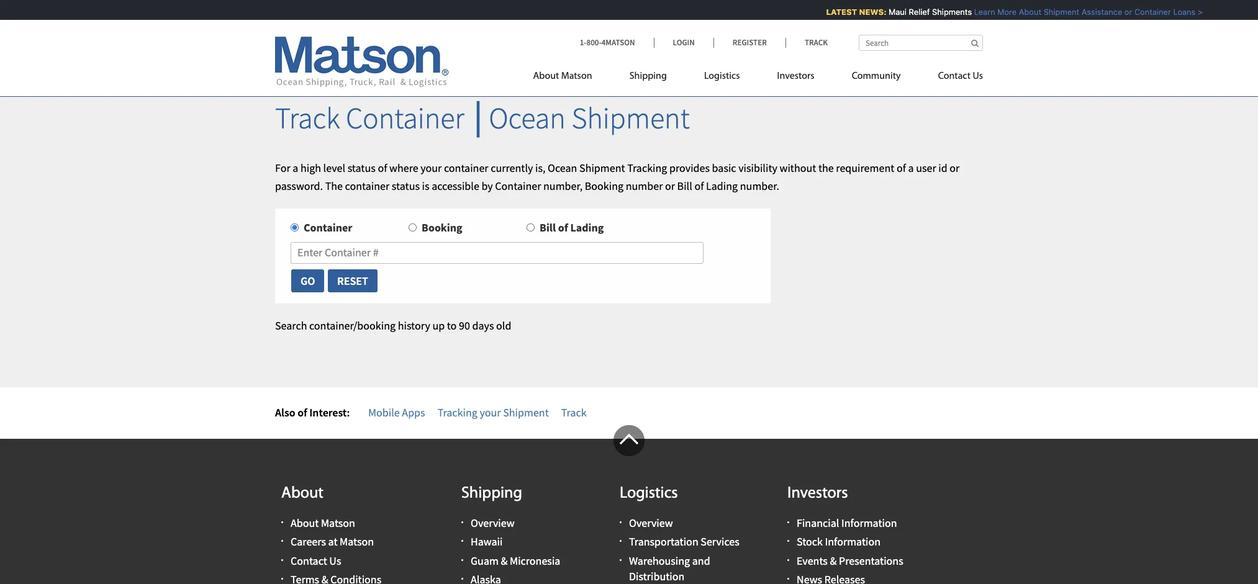 Task type: describe. For each thing, give the bounding box(es) containing it.
careers at matson link
[[291, 535, 374, 549]]

events & presentations link
[[797, 554, 904, 568]]

tracking your shipment
[[438, 405, 549, 420]]

1 horizontal spatial or
[[950, 161, 960, 175]]

0 horizontal spatial track link
[[561, 405, 587, 420]]

1 vertical spatial information
[[825, 535, 881, 549]]

the
[[819, 161, 834, 175]]

booking inside for a high level status of where your container currently is, ocean shipment tracking provides basic visibility without the requirement of a user id or password. the container status is accessible by container number, booking number or bill of lading number.
[[585, 179, 624, 193]]

without
[[780, 161, 816, 175]]

search container/booking history up to 90 days old
[[275, 319, 511, 333]]

0 horizontal spatial tracking
[[438, 405, 478, 420]]

password.
[[275, 179, 323, 193]]

top menu navigation
[[533, 65, 983, 91]]

community link
[[833, 65, 920, 91]]

& inside overview hawaii guam & micronesia
[[501, 554, 508, 568]]

1 horizontal spatial your
[[480, 405, 501, 420]]

mobile apps
[[368, 405, 425, 420]]

is
[[422, 179, 430, 193]]

news:
[[855, 7, 882, 17]]

warehousing and distribution link
[[629, 554, 710, 584]]

of right bill of lading radio
[[558, 221, 568, 235]]

0 horizontal spatial booking
[[422, 221, 463, 235]]

container/booking
[[309, 319, 396, 333]]

tracking inside for a high level status of where your container currently is, ocean shipment tracking provides basic visibility without the requirement of a user id or password. the container status is accessible by container number, booking number or bill of lading number.
[[628, 161, 667, 175]]

for
[[275, 161, 290, 175]]

assistance
[[1077, 7, 1118, 17]]

shipments
[[928, 7, 968, 17]]

about matson link for shipping 'link'
[[533, 65, 611, 91]]

container right container radio on the left of page
[[304, 221, 353, 235]]

investors inside footer
[[788, 485, 848, 502]]

old
[[496, 319, 511, 333]]

financial information stock information events & presentations
[[797, 516, 904, 568]]

1 horizontal spatial track
[[561, 405, 587, 420]]

about matson link for careers at matson link
[[291, 516, 355, 531]]

Enter Container # text field
[[291, 242, 704, 264]]

1 a from the left
[[293, 161, 298, 175]]

the
[[325, 179, 343, 193]]

stock information link
[[797, 535, 881, 549]]

of left user
[[897, 161, 906, 175]]

4matson
[[602, 37, 635, 48]]

careers
[[291, 535, 326, 549]]

1-800-4matson link
[[580, 37, 654, 48]]

of left where
[[378, 161, 387, 175]]

1 horizontal spatial contact us link
[[920, 65, 983, 91]]

high
[[301, 161, 321, 175]]

mobile apps link
[[368, 405, 425, 420]]

about matson careers at matson contact us
[[291, 516, 374, 568]]

login link
[[654, 37, 714, 48]]

0 vertical spatial container
[[444, 161, 489, 175]]

>
[[1194, 7, 1199, 17]]

hawaii link
[[471, 535, 503, 549]]

2 vertical spatial matson
[[340, 535, 374, 549]]

1-
[[580, 37, 587, 48]]

up
[[433, 319, 445, 333]]

about for about
[[281, 485, 324, 502]]

guam & micronesia link
[[471, 554, 561, 568]]

learn
[[970, 7, 991, 17]]

interest:
[[310, 405, 350, 420]]

container up where
[[346, 99, 464, 137]]

also
[[275, 405, 295, 420]]

days
[[472, 319, 494, 333]]

logistics inside top menu navigation
[[704, 71, 740, 81]]

│ocean
[[470, 99, 566, 137]]

contact us
[[938, 71, 983, 81]]

for a high level status of where your container currently is, ocean shipment tracking provides basic visibility without the requirement of a user id or password. the container status is accessible by container number, booking number or bill of lading number.
[[275, 161, 960, 193]]

stock
[[797, 535, 823, 549]]

overview link for shipping
[[471, 516, 515, 531]]

investors inside top menu navigation
[[777, 71, 815, 81]]

maui
[[884, 7, 902, 17]]

currently
[[491, 161, 533, 175]]

bill inside for a high level status of where your container currently is, ocean shipment tracking provides basic visibility without the requirement of a user id or password. the container status is accessible by container number, booking number or bill of lading number.
[[677, 179, 692, 193]]

shipping inside shipping 'link'
[[630, 71, 667, 81]]

about for about matson careers at matson contact us
[[291, 516, 319, 531]]

Search search field
[[859, 35, 983, 51]]

1 vertical spatial logistics
[[620, 485, 678, 502]]

overview hawaii guam & micronesia
[[471, 516, 561, 568]]

by
[[482, 179, 493, 193]]

apps
[[402, 405, 425, 420]]

transportation services link
[[629, 535, 740, 549]]

presentations
[[839, 554, 904, 568]]

and
[[692, 554, 710, 568]]

shipment inside for a high level status of where your container currently is, ocean shipment tracking provides basic visibility without the requirement of a user id or password. the container status is accessible by container number, booking number or bill of lading number.
[[580, 161, 625, 175]]

shipping inside footer
[[462, 485, 522, 502]]

also of interest:
[[275, 405, 350, 420]]

to
[[447, 319, 457, 333]]

2 a from the left
[[908, 161, 914, 175]]

number
[[626, 179, 663, 193]]

hawaii
[[471, 535, 503, 549]]

0 vertical spatial information
[[842, 516, 897, 531]]

latest
[[822, 7, 853, 17]]

track container │ocean shipment
[[275, 99, 690, 137]]

0 horizontal spatial contact us link
[[291, 554, 341, 568]]

where
[[389, 161, 418, 175]]

register
[[733, 37, 767, 48]]

events
[[797, 554, 828, 568]]

basic
[[712, 161, 736, 175]]

number.
[[740, 179, 779, 193]]

accessible
[[432, 179, 479, 193]]

1-800-4matson
[[580, 37, 635, 48]]

transportation
[[629, 535, 699, 549]]

2 horizontal spatial track
[[805, 37, 828, 48]]

container left the loans
[[1130, 7, 1167, 17]]

about matson
[[533, 71, 592, 81]]

visibility
[[739, 161, 778, 175]]

matson for about matson careers at matson contact us
[[321, 516, 355, 531]]



Task type: vqa. For each thing, say whether or not it's contained in the screenshot.


Task type: locate. For each thing, give the bounding box(es) containing it.
0 horizontal spatial bill
[[540, 221, 556, 235]]

shipping
[[630, 71, 667, 81], [462, 485, 522, 502]]

0 horizontal spatial your
[[421, 161, 442, 175]]

0 vertical spatial investors
[[777, 71, 815, 81]]

800-
[[587, 37, 602, 48]]

0 vertical spatial about matson link
[[533, 65, 611, 91]]

1 vertical spatial booking
[[422, 221, 463, 235]]

more
[[993, 7, 1012, 17]]

2 overview from the left
[[629, 516, 673, 531]]

0 vertical spatial booking
[[585, 179, 624, 193]]

0 horizontal spatial or
[[665, 179, 675, 193]]

matson up at
[[321, 516, 355, 531]]

of
[[378, 161, 387, 175], [897, 161, 906, 175], [695, 179, 704, 193], [558, 221, 568, 235], [298, 405, 307, 420]]

us down search 'image'
[[973, 71, 983, 81]]

contact us link
[[920, 65, 983, 91], [291, 554, 341, 568]]

footer containing about
[[0, 425, 1258, 585]]

about
[[1015, 7, 1037, 17], [533, 71, 559, 81], [281, 485, 324, 502], [291, 516, 319, 531]]

bill right bill of lading radio
[[540, 221, 556, 235]]

track
[[805, 37, 828, 48], [275, 99, 340, 137], [561, 405, 587, 420]]

matson inside 'link'
[[561, 71, 592, 81]]

1 horizontal spatial lading
[[706, 179, 738, 193]]

1 horizontal spatial a
[[908, 161, 914, 175]]

1 vertical spatial contact
[[291, 554, 327, 568]]

logistics up transportation
[[620, 485, 678, 502]]

matson for about matson
[[561, 71, 592, 81]]

or right the "id"
[[950, 161, 960, 175]]

overview
[[471, 516, 515, 531], [629, 516, 673, 531]]

provides
[[670, 161, 710, 175]]

1 vertical spatial track
[[275, 99, 340, 137]]

1 vertical spatial status
[[392, 179, 420, 193]]

Bill of Lading radio
[[527, 224, 535, 232]]

mobile
[[368, 405, 400, 420]]

contact inside about matson careers at matson contact us
[[291, 554, 327, 568]]

loans
[[1169, 7, 1191, 17]]

1 horizontal spatial us
[[973, 71, 983, 81]]

0 horizontal spatial contact
[[291, 554, 327, 568]]

status right level
[[348, 161, 376, 175]]

1 vertical spatial bill
[[540, 221, 556, 235]]

learn more about shipment assistance or container loans > link
[[970, 7, 1199, 17]]

status down where
[[392, 179, 420, 193]]

investors up financial
[[788, 485, 848, 502]]

your inside for a high level status of where your container currently is, ocean shipment tracking provides basic visibility without the requirement of a user id or password. the container status is accessible by container number, booking number or bill of lading number.
[[421, 161, 442, 175]]

1 vertical spatial contact us link
[[291, 554, 341, 568]]

track link
[[786, 37, 828, 48], [561, 405, 587, 420]]

2 vertical spatial or
[[665, 179, 675, 193]]

community
[[852, 71, 901, 81]]

0 vertical spatial us
[[973, 71, 983, 81]]

us inside top menu navigation
[[973, 71, 983, 81]]

backtop image
[[614, 425, 645, 456]]

a
[[293, 161, 298, 175], [908, 161, 914, 175]]

us down at
[[329, 554, 341, 568]]

container
[[1130, 7, 1167, 17], [346, 99, 464, 137], [495, 179, 541, 193], [304, 221, 353, 235]]

latest news: maui relief shipments learn more about shipment assistance or container loans >
[[822, 7, 1199, 17]]

tracking your shipment link
[[438, 405, 549, 420]]

booking right "booking" option
[[422, 221, 463, 235]]

booking left number
[[585, 179, 624, 193]]

services
[[701, 535, 740, 549]]

search image
[[971, 39, 979, 47]]

investors
[[777, 71, 815, 81], [788, 485, 848, 502]]

ocean
[[548, 161, 577, 175]]

90
[[459, 319, 470, 333]]

0 horizontal spatial status
[[348, 161, 376, 175]]

tracking
[[628, 161, 667, 175], [438, 405, 478, 420]]

0 horizontal spatial overview link
[[471, 516, 515, 531]]

1 vertical spatial shipping
[[462, 485, 522, 502]]

tracking right apps
[[438, 405, 478, 420]]

0 horizontal spatial container
[[345, 179, 390, 193]]

level
[[323, 161, 345, 175]]

shipping link
[[611, 65, 686, 91]]

Booking radio
[[409, 224, 417, 232]]

number,
[[544, 179, 583, 193]]

overview for transportation
[[629, 516, 673, 531]]

0 vertical spatial contact us link
[[920, 65, 983, 91]]

about for about matson
[[533, 71, 559, 81]]

1 vertical spatial matson
[[321, 516, 355, 531]]

information
[[842, 516, 897, 531], [825, 535, 881, 549]]

2 overview link from the left
[[629, 516, 673, 531]]

your
[[421, 161, 442, 175], [480, 405, 501, 420]]

1 horizontal spatial booking
[[585, 179, 624, 193]]

1 & from the left
[[501, 554, 508, 568]]

0 vertical spatial or
[[1120, 7, 1128, 17]]

1 horizontal spatial logistics
[[704, 71, 740, 81]]

logistics down register link
[[704, 71, 740, 81]]

user
[[916, 161, 937, 175]]

contact down careers
[[291, 554, 327, 568]]

1 vertical spatial lading
[[570, 221, 604, 235]]

overview inside "overview transportation services warehousing and distribution"
[[629, 516, 673, 531]]

contact us link down search 'image'
[[920, 65, 983, 91]]

0 vertical spatial lading
[[706, 179, 738, 193]]

0 vertical spatial status
[[348, 161, 376, 175]]

investors link
[[759, 65, 833, 91]]

1 horizontal spatial overview
[[629, 516, 673, 531]]

contact us link down careers
[[291, 554, 341, 568]]

bill of lading
[[540, 221, 604, 235]]

of down provides
[[695, 179, 704, 193]]

investors down register link
[[777, 71, 815, 81]]

1 vertical spatial investors
[[788, 485, 848, 502]]

us inside about matson careers at matson contact us
[[329, 554, 341, 568]]

or right assistance
[[1120, 7, 1128, 17]]

financial information link
[[797, 516, 897, 531]]

1 horizontal spatial container
[[444, 161, 489, 175]]

contact inside top menu navigation
[[938, 71, 971, 81]]

lading inside for a high level status of where your container currently is, ocean shipment tracking provides basic visibility without the requirement of a user id or password. the container status is accessible by container number, booking number or bill of lading number.
[[706, 179, 738, 193]]

overview up transportation
[[629, 516, 673, 531]]

1 vertical spatial or
[[950, 161, 960, 175]]

1 vertical spatial your
[[480, 405, 501, 420]]

0 horizontal spatial us
[[329, 554, 341, 568]]

login
[[673, 37, 695, 48]]

1 vertical spatial tracking
[[438, 405, 478, 420]]

about matson link up careers at matson link
[[291, 516, 355, 531]]

0 horizontal spatial logistics
[[620, 485, 678, 502]]

1 horizontal spatial shipping
[[630, 71, 667, 81]]

1 vertical spatial container
[[345, 179, 390, 193]]

logistics link
[[686, 65, 759, 91]]

container up accessible
[[444, 161, 489, 175]]

overview link for logistics
[[629, 516, 673, 531]]

history
[[398, 319, 430, 333]]

1 horizontal spatial status
[[392, 179, 420, 193]]

container inside for a high level status of where your container currently is, ocean shipment tracking provides basic visibility without the requirement of a user id or password. the container status is accessible by container number, booking number or bill of lading number.
[[495, 179, 541, 193]]

container right the
[[345, 179, 390, 193]]

lading down number,
[[570, 221, 604, 235]]

0 horizontal spatial overview
[[471, 516, 515, 531]]

about matson link inside footer
[[291, 516, 355, 531]]

1 overview link from the left
[[471, 516, 515, 531]]

information up stock information "link"
[[842, 516, 897, 531]]

0 vertical spatial contact
[[938, 71, 971, 81]]

1 vertical spatial track link
[[561, 405, 587, 420]]

0 vertical spatial tracking
[[628, 161, 667, 175]]

blue matson logo with ocean, shipping, truck, rail and logistics written beneath it. image
[[275, 37, 449, 88]]

0 vertical spatial track
[[805, 37, 828, 48]]

overview transportation services warehousing and distribution
[[629, 516, 740, 584]]

bill down provides
[[677, 179, 692, 193]]

matson
[[561, 71, 592, 81], [321, 516, 355, 531], [340, 535, 374, 549]]

about inside about matson careers at matson contact us
[[291, 516, 319, 531]]

information up 'events & presentations' link
[[825, 535, 881, 549]]

booking
[[585, 179, 624, 193], [422, 221, 463, 235]]

& inside financial information stock information events & presentations
[[830, 554, 837, 568]]

1 horizontal spatial contact
[[938, 71, 971, 81]]

2 vertical spatial track
[[561, 405, 587, 420]]

micronesia
[[510, 554, 561, 568]]

overview up hawaii link
[[471, 516, 515, 531]]

or
[[1120, 7, 1128, 17], [950, 161, 960, 175], [665, 179, 675, 193]]

logistics
[[704, 71, 740, 81], [620, 485, 678, 502]]

matson right at
[[340, 535, 374, 549]]

register link
[[714, 37, 786, 48]]

shipping down 4matson at the top of the page
[[630, 71, 667, 81]]

0 vertical spatial logistics
[[704, 71, 740, 81]]

at
[[328, 535, 338, 549]]

id
[[939, 161, 948, 175]]

lading
[[706, 179, 738, 193], [570, 221, 604, 235]]

guam
[[471, 554, 499, 568]]

0 horizontal spatial lading
[[570, 221, 604, 235]]

0 vertical spatial your
[[421, 161, 442, 175]]

lading down basic on the right
[[706, 179, 738, 193]]

contact down the search search box at the top of page
[[938, 71, 971, 81]]

footer
[[0, 425, 1258, 585]]

overview inside overview hawaii guam & micronesia
[[471, 516, 515, 531]]

1 horizontal spatial &
[[830, 554, 837, 568]]

0 vertical spatial track link
[[786, 37, 828, 48]]

0 horizontal spatial about matson link
[[291, 516, 355, 531]]

0 horizontal spatial &
[[501, 554, 508, 568]]

overview for hawaii
[[471, 516, 515, 531]]

a right "for"
[[293, 161, 298, 175]]

tracking up number
[[628, 161, 667, 175]]

a left user
[[908, 161, 914, 175]]

bill
[[677, 179, 692, 193], [540, 221, 556, 235]]

1 vertical spatial about matson link
[[291, 516, 355, 531]]

1 horizontal spatial track link
[[786, 37, 828, 48]]

distribution
[[629, 569, 685, 584]]

2 & from the left
[[830, 554, 837, 568]]

1 horizontal spatial overview link
[[629, 516, 673, 531]]

container down 'currently'
[[495, 179, 541, 193]]

warehousing
[[629, 554, 690, 568]]

status
[[348, 161, 376, 175], [392, 179, 420, 193]]

1 horizontal spatial tracking
[[628, 161, 667, 175]]

0 vertical spatial shipping
[[630, 71, 667, 81]]

0 horizontal spatial shipping
[[462, 485, 522, 502]]

0 vertical spatial matson
[[561, 71, 592, 81]]

None button
[[291, 269, 325, 293], [327, 269, 378, 293], [291, 269, 325, 293], [327, 269, 378, 293]]

1 vertical spatial us
[[329, 554, 341, 568]]

None search field
[[859, 35, 983, 51]]

& down stock information "link"
[[830, 554, 837, 568]]

about matson link down 1-
[[533, 65, 611, 91]]

1 horizontal spatial bill
[[677, 179, 692, 193]]

0 horizontal spatial a
[[293, 161, 298, 175]]

overview link up hawaii link
[[471, 516, 515, 531]]

is,
[[535, 161, 546, 175]]

shipping up hawaii
[[462, 485, 522, 502]]

about inside top menu navigation
[[533, 71, 559, 81]]

2 horizontal spatial or
[[1120, 7, 1128, 17]]

1 horizontal spatial about matson link
[[533, 65, 611, 91]]

0 vertical spatial bill
[[677, 179, 692, 193]]

overview link up transportation
[[629, 516, 673, 531]]

container
[[444, 161, 489, 175], [345, 179, 390, 193]]

about matson link
[[533, 65, 611, 91], [291, 516, 355, 531]]

1 overview from the left
[[471, 516, 515, 531]]

overview link
[[471, 516, 515, 531], [629, 516, 673, 531]]

financial
[[797, 516, 839, 531]]

& right guam
[[501, 554, 508, 568]]

us
[[973, 71, 983, 81], [329, 554, 341, 568]]

0 horizontal spatial track
[[275, 99, 340, 137]]

relief
[[904, 7, 926, 17]]

search
[[275, 319, 307, 333]]

of right 'also'
[[298, 405, 307, 420]]

matson down 1-
[[561, 71, 592, 81]]

requirement
[[836, 161, 895, 175]]

or right number
[[665, 179, 675, 193]]

Container radio
[[291, 224, 299, 232]]



